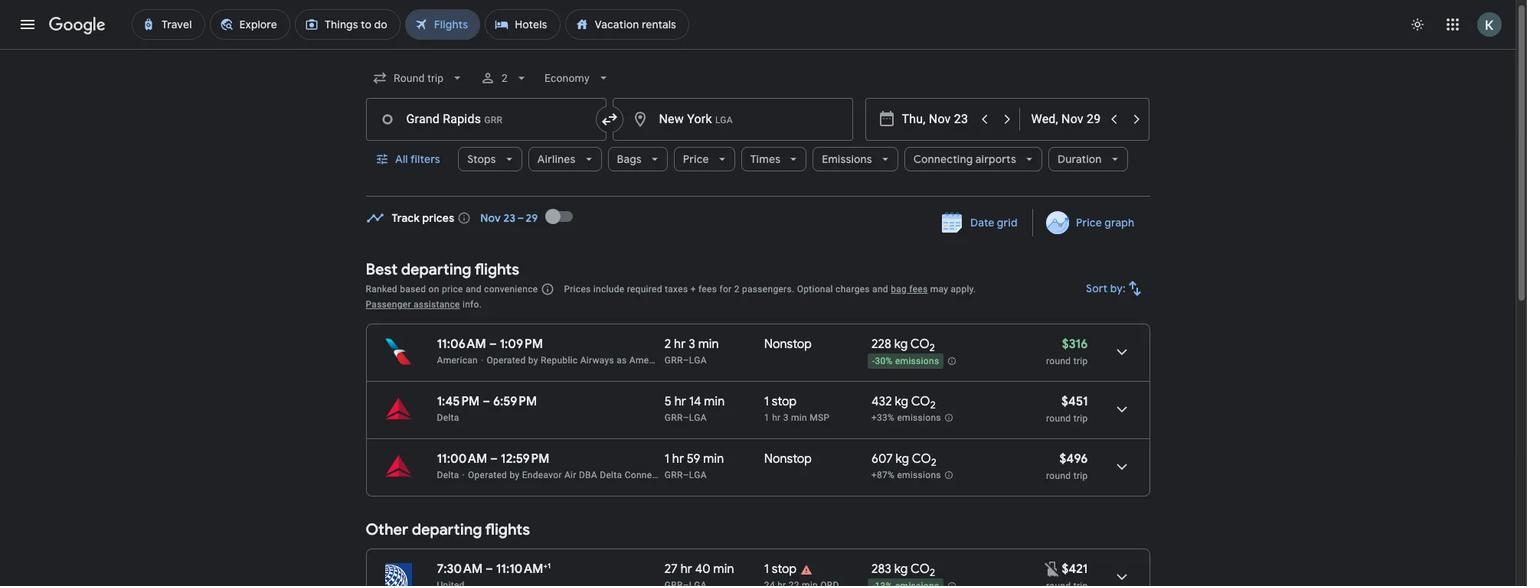 Task type: vqa. For each thing, say whether or not it's contained in the screenshot.
trip in the $496 round trip
yes



Task type: locate. For each thing, give the bounding box(es) containing it.
min inside '1 hr 59 min grr – lga'
[[703, 452, 724, 467]]

co up +87% emissions
[[912, 452, 931, 467]]

american right as
[[629, 355, 670, 366]]

operated down 1:09 pm text field
[[487, 355, 526, 366]]

2 fees from the left
[[909, 284, 928, 295]]

hr inside 2 hr 3 min grr – lga
[[674, 337, 686, 352]]

2 vertical spatial round
[[1046, 471, 1071, 482]]

round inside $316 round trip
[[1046, 356, 1071, 367]]

1 trip from the top
[[1073, 356, 1088, 367]]

3 up eagle
[[689, 337, 695, 352]]

0 horizontal spatial price
[[683, 152, 709, 166]]

nov 23 – 29
[[480, 211, 538, 225]]

3 round from the top
[[1046, 471, 1071, 482]]

fees left for
[[698, 284, 717, 295]]

2 inside 228 kg co 2
[[930, 342, 935, 355]]

nonstop
[[764, 337, 812, 352], [764, 452, 812, 467]]

delta down 1:45 pm text field at left bottom
[[437, 413, 459, 424]]

– down 'total duration 2 hr 3 min.' element
[[683, 355, 689, 366]]

1 vertical spatial departing
[[412, 521, 482, 540]]

trip inside $496 round trip
[[1073, 471, 1088, 482]]

1 vertical spatial emissions
[[897, 413, 941, 424]]

0 vertical spatial 3
[[689, 337, 695, 352]]

27
[[665, 562, 678, 577]]

1 right 11:10 am
[[548, 561, 551, 571]]

– right '7:30 am'
[[486, 562, 493, 577]]

0 vertical spatial nonstop flight. element
[[764, 337, 812, 355]]

3 inside 1 stop 1 hr 3 min msp
[[783, 413, 789, 424]]

2 trip from the top
[[1073, 414, 1088, 424]]

1 vertical spatial 3
[[783, 413, 789, 424]]

min right 59
[[703, 452, 724, 467]]

flights up 11:10 am
[[485, 521, 530, 540]]

hr left msp
[[772, 413, 781, 424]]

delta down 11:00 am text box
[[437, 470, 459, 481]]

0 vertical spatial operated
[[487, 355, 526, 366]]

lga inside 2 hr 3 min grr – lga
[[689, 355, 707, 366]]

grr inside the 5 hr 14 min grr – lga
[[665, 413, 683, 424]]

432 kg co 2
[[871, 394, 936, 412]]

2 vertical spatial grr
[[665, 470, 683, 481]]

hr up eagle
[[674, 337, 686, 352]]

1 horizontal spatial and
[[872, 284, 888, 295]]

1 vertical spatial stop
[[772, 562, 797, 577]]

hr inside the 5 hr 14 min grr – lga
[[674, 394, 686, 410]]

1 vertical spatial +
[[543, 561, 548, 571]]

min inside the 5 hr 14 min grr – lga
[[704, 394, 725, 410]]

bag fees button
[[891, 284, 928, 295]]

–
[[489, 337, 497, 352], [683, 355, 689, 366], [483, 394, 490, 410], [683, 413, 689, 424], [490, 452, 498, 467], [683, 470, 689, 481], [486, 562, 493, 577]]

-
[[872, 356, 875, 367]]

kg up +33% emissions at the bottom of page
[[895, 394, 908, 410]]

1 grr from the top
[[665, 355, 683, 366]]

lga down 'total duration 2 hr 3 min.' element
[[689, 355, 707, 366]]

trip down 496 us dollars text field
[[1073, 471, 1088, 482]]

1 vertical spatial nonstop flight. element
[[764, 452, 812, 469]]

1 horizontal spatial fees
[[909, 284, 928, 295]]

11:00 am – 12:59 pm
[[437, 452, 549, 467]]

co for 283
[[911, 562, 930, 577]]

other
[[366, 521, 408, 540]]

trip down the $451
[[1073, 414, 1088, 424]]

2 grr from the top
[[665, 413, 683, 424]]

1 inside '1 hr 59 min grr – lga'
[[665, 452, 669, 467]]

grr
[[665, 355, 683, 366], [665, 413, 683, 424], [665, 470, 683, 481]]

+33% emissions
[[871, 413, 941, 424]]

by
[[528, 355, 538, 366], [510, 470, 520, 481]]

price inside popup button
[[683, 152, 709, 166]]

607
[[871, 452, 893, 467]]

432
[[871, 394, 892, 410]]

2 american from the left
[[629, 355, 670, 366]]

grr down 5
[[665, 413, 683, 424]]

best
[[366, 260, 398, 280]]

3 inside 2 hr 3 min grr – lga
[[689, 337, 695, 352]]

228 kg co 2
[[871, 337, 935, 355]]

stop up layover (1 of 1) is a 1 hr 3 min layover at minneapolis–saint paul international airport in minneapolis. element
[[772, 394, 797, 410]]

421 US dollars text field
[[1062, 562, 1088, 577]]

flight details. leaves gerald r. ford international airport at 11:00 am on thursday, november 23 and arrives at laguardia airport at 12:59 pm on thursday, november 23. image
[[1103, 449, 1140, 486]]

co for 432
[[911, 394, 930, 410]]

operated down leaves gerald r. ford international airport at 11:00 am on thursday, november 23 and arrives at laguardia airport at 12:59 pm on thursday, november 23. element on the bottom
[[468, 470, 507, 481]]

price graph
[[1076, 216, 1135, 230]]

operated by endeavor air dba delta connection
[[468, 470, 674, 481]]

0 vertical spatial grr
[[665, 355, 683, 366]]

emissions
[[822, 152, 872, 166]]

departing
[[401, 260, 471, 280], [412, 521, 482, 540]]

0 horizontal spatial +
[[543, 561, 548, 571]]

2 nonstop flight. element from the top
[[764, 452, 812, 469]]

0 vertical spatial nonstop
[[764, 337, 812, 352]]

convenience
[[484, 284, 538, 295]]

nonstop down layover (1 of 1) is a 1 hr 3 min layover at minneapolis–saint paul international airport in minneapolis. element
[[764, 452, 812, 467]]

nonstop for 1 hr 59 min
[[764, 452, 812, 467]]

co up -30% emissions
[[910, 337, 930, 352]]

and
[[466, 284, 482, 295], [872, 284, 888, 295]]

and left "bag"
[[872, 284, 888, 295]]

0 horizontal spatial american
[[437, 355, 478, 366]]

1 up layover (1 of 1) is a 1 hr 3 min layover at minneapolis–saint paul international airport in minneapolis. element
[[764, 394, 769, 410]]

stop right the total duration 27 hr 40 min. element
[[772, 562, 797, 577]]

price
[[442, 284, 463, 295]]

2 vertical spatial emissions
[[897, 470, 941, 481]]

include
[[593, 284, 624, 295]]

fees
[[698, 284, 717, 295], [909, 284, 928, 295]]

 image
[[462, 470, 465, 481]]

1 vertical spatial round
[[1046, 414, 1071, 424]]

1 nonstop flight. element from the top
[[764, 337, 812, 355]]

main menu image
[[18, 15, 37, 34]]

hr
[[674, 337, 686, 352], [674, 394, 686, 410], [772, 413, 781, 424], [672, 452, 684, 467], [681, 562, 692, 577]]

2 lga from the top
[[689, 413, 707, 424]]

sort by: button
[[1080, 270, 1150, 307]]

+33%
[[871, 413, 895, 424]]

+ inside the 7:30 am – 11:10 am + 1
[[543, 561, 548, 571]]

round inside "$451 round trip"
[[1046, 414, 1071, 424]]

kg right 283
[[894, 562, 908, 577]]

1 horizontal spatial 3
[[783, 413, 789, 424]]

1 horizontal spatial +
[[691, 284, 696, 295]]

3 grr from the top
[[665, 470, 683, 481]]

kg for 283
[[894, 562, 908, 577]]

kg for 432
[[895, 394, 908, 410]]

2 stop from the top
[[772, 562, 797, 577]]

kg
[[894, 337, 908, 352], [895, 394, 908, 410], [896, 452, 909, 467], [894, 562, 908, 577]]

1 stop flight. element
[[764, 394, 797, 412], [764, 562, 797, 580]]

kg up +87% emissions
[[896, 452, 909, 467]]

price graph button
[[1036, 209, 1147, 237]]

trip down $316
[[1073, 356, 1088, 367]]

american
[[437, 355, 478, 366], [629, 355, 670, 366]]

1
[[764, 394, 769, 410], [764, 413, 770, 424], [665, 452, 669, 467], [548, 561, 551, 571], [764, 562, 769, 577]]

– right 1:45 pm
[[483, 394, 490, 410]]

2 vertical spatial lga
[[689, 470, 707, 481]]

flights for best departing flights
[[475, 260, 519, 280]]

min inside 1 stop 1 hr 3 min msp
[[791, 413, 807, 424]]

price for price graph
[[1076, 216, 1102, 230]]

0 vertical spatial flights
[[475, 260, 519, 280]]

lga
[[689, 355, 707, 366], [689, 413, 707, 424], [689, 470, 707, 481]]

– inside '1 hr 59 min grr – lga'
[[683, 470, 689, 481]]

flights
[[475, 260, 519, 280], [485, 521, 530, 540]]

co inside 432 kg co 2
[[911, 394, 930, 410]]

1 up connection
[[665, 452, 669, 467]]

departing up 7:30 am text box
[[412, 521, 482, 540]]

1 vertical spatial flights
[[485, 521, 530, 540]]

0 vertical spatial lga
[[689, 355, 707, 366]]

$316 round trip
[[1046, 337, 1088, 367]]

Departure time: 7:30 AM. text field
[[437, 562, 483, 577]]

grr inside '1 hr 59 min grr – lga'
[[665, 470, 683, 481]]

round for $451
[[1046, 414, 1071, 424]]

leaves gerald r. ford international airport at 1:45 pm on thursday, november 23 and arrives at laguardia airport at 6:59 pm on thursday, november 23. element
[[437, 394, 537, 410]]

nonstop down passengers.
[[764, 337, 812, 352]]

Arrival time: 6:59 PM. text field
[[493, 394, 537, 410]]

hr left 59
[[672, 452, 684, 467]]

stop inside 1 stop 1 hr 3 min msp
[[772, 394, 797, 410]]

price inside button
[[1076, 216, 1102, 230]]

main content
[[366, 198, 1150, 587]]

1 vertical spatial operated
[[468, 470, 507, 481]]

kg inside 228 kg co 2
[[894, 337, 908, 352]]

3 left msp
[[783, 413, 789, 424]]

1 vertical spatial 1 stop flight. element
[[764, 562, 797, 580]]

stops
[[467, 152, 496, 166]]

11:06 am
[[437, 337, 486, 352]]

2 vertical spatial trip
[[1073, 471, 1088, 482]]

nonstop flight. element for 1 hr 59 min
[[764, 452, 812, 469]]

lga down 59
[[689, 470, 707, 481]]

hr right 27
[[681, 562, 692, 577]]

None text field
[[366, 98, 606, 141], [612, 98, 853, 141], [366, 98, 606, 141], [612, 98, 853, 141]]

hr right 5
[[674, 394, 686, 410]]

Departure time: 11:00 AM. text field
[[437, 452, 487, 467]]

5
[[665, 394, 672, 410]]

departing up on
[[401, 260, 471, 280]]

0 vertical spatial trip
[[1073, 356, 1088, 367]]

leaves gerald r. ford international airport at 11:00 am on thursday, november 23 and arrives at laguardia airport at 12:59 pm on thursday, november 23. element
[[437, 452, 549, 467]]

– down the 14
[[683, 413, 689, 424]]

0 vertical spatial round
[[1046, 356, 1071, 367]]

2 inside prices include required taxes + fees for 2 passengers. optional charges and bag fees may apply. passenger assistance
[[734, 284, 740, 295]]

flight details. leaves gerald r. ford international airport at 1:45 pm on thursday, november 23 and arrives at laguardia airport at 6:59 pm on thursday, november 23. image
[[1103, 391, 1140, 428]]

2 hr 3 min grr – lga
[[665, 337, 719, 366]]

1 vertical spatial price
[[1076, 216, 1102, 230]]

5 hr 14 min grr – lga
[[665, 394, 725, 424]]

2 nonstop from the top
[[764, 452, 812, 467]]

lga down the 14
[[689, 413, 707, 424]]

kg inside 432 kg co 2
[[895, 394, 908, 410]]

american down 11:06 am
[[437, 355, 478, 366]]

price left graph
[[1076, 216, 1102, 230]]

1 vertical spatial trip
[[1073, 414, 1088, 424]]

min for 1 hr 59 min
[[703, 452, 724, 467]]

– inside the 5 hr 14 min grr – lga
[[683, 413, 689, 424]]

kg up -30% emissions
[[894, 337, 908, 352]]

all filters button
[[366, 141, 452, 178]]

by down arrival time: 12:59 pm. text box
[[510, 470, 520, 481]]

by down 1:09 pm text field
[[528, 355, 538, 366]]

0 vertical spatial departing
[[401, 260, 471, 280]]

nonstop flight. element down passengers.
[[764, 337, 812, 355]]

kg inside 283 kg co 2
[[894, 562, 908, 577]]

1 stop
[[764, 562, 797, 577]]

round inside $496 round trip
[[1046, 471, 1071, 482]]

duration button
[[1048, 141, 1128, 178]]

+87%
[[871, 470, 895, 481]]

round down "451 us dollars" text field
[[1046, 414, 1071, 424]]

all
[[395, 152, 408, 166]]

-30% emissions
[[872, 356, 939, 367]]

trip for $496
[[1073, 471, 1088, 482]]

delta
[[437, 413, 459, 424], [437, 470, 459, 481], [600, 470, 622, 481]]

1 stop from the top
[[772, 394, 797, 410]]

1 nonstop from the top
[[764, 337, 812, 352]]

flight details. leaves gerald r. ford international airport at 7:30 am on thursday, november 23 and arrives at laguardia airport at 11:10 am on friday, november 24. image
[[1103, 559, 1140, 587]]

emissions for 607
[[897, 470, 941, 481]]

0 vertical spatial +
[[691, 284, 696, 295]]

round
[[1046, 356, 1071, 367], [1046, 414, 1071, 424], [1046, 471, 1071, 482]]

stop
[[772, 394, 797, 410], [772, 562, 797, 577]]

3 trip from the top
[[1073, 471, 1088, 482]]

– down 59
[[683, 470, 689, 481]]

flight details. leaves gerald r. ford international airport at 11:06 am on thursday, november 23 and arrives at laguardia airport at 1:09 pm on thursday, november 23. image
[[1103, 334, 1140, 371]]

delta inside 1:45 pm – 6:59 pm delta
[[437, 413, 459, 424]]

0 vertical spatial by
[[528, 355, 538, 366]]

total duration 2 hr 3 min. element
[[665, 337, 764, 355]]

0 horizontal spatial and
[[466, 284, 482, 295]]

co inside 607 kg co 2
[[912, 452, 931, 467]]

1 round from the top
[[1046, 356, 1071, 367]]

0 horizontal spatial by
[[510, 470, 520, 481]]

nonstop flight. element down layover (1 of 1) is a 1 hr 3 min layover at minneapolis–saint paul international airport in minneapolis. element
[[764, 452, 812, 469]]

2
[[501, 72, 508, 84], [734, 284, 740, 295], [665, 337, 671, 352], [930, 342, 935, 355], [930, 399, 936, 412], [931, 457, 937, 470], [930, 567, 935, 580]]

grr up 5
[[665, 355, 683, 366]]

1 vertical spatial by
[[510, 470, 520, 481]]

grr down total duration 1 hr 59 min. element
[[665, 470, 683, 481]]

0 vertical spatial 1 stop flight. element
[[764, 394, 797, 412]]

emissions down 607 kg co 2
[[897, 470, 941, 481]]

hr inside '1 hr 59 min grr – lga'
[[672, 452, 684, 467]]

40
[[695, 562, 711, 577]]

1 lga from the top
[[689, 355, 707, 366]]

co right 283
[[911, 562, 930, 577]]

min up "total duration 5 hr 14 min." element
[[698, 337, 719, 352]]

operated for operated by republic airways as american eagle
[[487, 355, 526, 366]]

min right the 14
[[704, 394, 725, 410]]

by:
[[1110, 282, 1125, 296]]

1 horizontal spatial by
[[528, 355, 538, 366]]

min left msp
[[791, 413, 807, 424]]

round down $496
[[1046, 471, 1071, 482]]

none search field containing all filters
[[366, 60, 1150, 197]]

– left 1:09 pm
[[489, 337, 497, 352]]

min inside the total duration 27 hr 40 min. element
[[713, 562, 734, 577]]

1 right 40
[[764, 562, 769, 577]]

kg inside 607 kg co 2
[[896, 452, 909, 467]]

round down the 316 us dollars text field
[[1046, 356, 1071, 367]]

nonstop flight. element
[[764, 337, 812, 355], [764, 452, 812, 469]]

$421
[[1062, 562, 1088, 577]]

1 vertical spatial lga
[[689, 413, 707, 424]]

grr inside 2 hr 3 min grr – lga
[[665, 355, 683, 366]]

59
[[687, 452, 700, 467]]

by for endeavor
[[510, 470, 520, 481]]

0 vertical spatial price
[[683, 152, 709, 166]]

change appearance image
[[1399, 6, 1436, 43]]

0 vertical spatial stop
[[772, 394, 797, 410]]

grid
[[997, 216, 1017, 230]]

1 horizontal spatial american
[[629, 355, 670, 366]]

None field
[[366, 64, 471, 92], [538, 64, 617, 92], [366, 64, 471, 92], [538, 64, 617, 92]]

nov
[[480, 211, 501, 225]]

price
[[683, 152, 709, 166], [1076, 216, 1102, 230]]

hr inside the total duration 27 hr 40 min. element
[[681, 562, 692, 577]]

co up +33% emissions at the bottom of page
[[911, 394, 930, 410]]

co inside 283 kg co 2
[[911, 562, 930, 577]]

2 round from the top
[[1046, 414, 1071, 424]]

None search field
[[366, 60, 1150, 197]]

required
[[627, 284, 662, 295]]

nonstop flight. element for 2 hr 3 min
[[764, 337, 812, 355]]

hr inside 1 stop 1 hr 3 min msp
[[772, 413, 781, 424]]

trip inside $316 round trip
[[1073, 356, 1088, 367]]

2 and from the left
[[872, 284, 888, 295]]

co inside 228 kg co 2
[[910, 337, 930, 352]]

Departure time: 11:06 AM. text field
[[437, 337, 486, 352]]

1 vertical spatial nonstop
[[764, 452, 812, 467]]

grr for 5
[[665, 413, 683, 424]]

emissions for 432
[[897, 413, 941, 424]]

and right price
[[466, 284, 482, 295]]

trip
[[1073, 356, 1088, 367], [1073, 414, 1088, 424], [1073, 471, 1088, 482]]

0 horizontal spatial fees
[[698, 284, 717, 295]]

kg for 607
[[896, 452, 909, 467]]

min inside 2 hr 3 min grr – lga
[[698, 337, 719, 352]]

emissions down 432 kg co 2
[[897, 413, 941, 424]]

3 lga from the top
[[689, 470, 707, 481]]

emissions down 228 kg co 2
[[895, 356, 939, 367]]

flights up "convenience"
[[475, 260, 519, 280]]

operated
[[487, 355, 526, 366], [468, 470, 507, 481]]

14
[[689, 394, 701, 410]]

1 and from the left
[[466, 284, 482, 295]]

eagle
[[673, 355, 697, 366]]

min right 40
[[713, 562, 734, 577]]

fees right "bag"
[[909, 284, 928, 295]]

lga for 14
[[689, 413, 707, 424]]

co
[[910, 337, 930, 352], [911, 394, 930, 410], [912, 452, 931, 467], [911, 562, 930, 577]]

0 horizontal spatial 3
[[689, 337, 695, 352]]

lga inside '1 hr 59 min grr – lga'
[[689, 470, 707, 481]]

min
[[698, 337, 719, 352], [704, 394, 725, 410], [791, 413, 807, 424], [703, 452, 724, 467], [713, 562, 734, 577]]

on
[[429, 284, 439, 295]]

grr for 2
[[665, 355, 683, 366]]

Return text field
[[1031, 99, 1102, 140]]

12:59 pm
[[501, 452, 549, 467]]

price right bags popup button
[[683, 152, 709, 166]]

1 horizontal spatial price
[[1076, 216, 1102, 230]]

1 vertical spatial grr
[[665, 413, 683, 424]]

prices
[[422, 211, 454, 225]]

trip inside "$451 round trip"
[[1073, 414, 1088, 424]]

lga inside the 5 hr 14 min grr – lga
[[689, 413, 707, 424]]



Task type: describe. For each thing, give the bounding box(es) containing it.
price button
[[674, 141, 735, 178]]

stop for 1 stop 1 hr 3 min msp
[[772, 394, 797, 410]]

1 inside the 7:30 am – 11:10 am + 1
[[548, 561, 551, 571]]

283
[[871, 562, 891, 577]]

23 – 29
[[504, 211, 538, 225]]

607 kg co 2
[[871, 452, 937, 470]]

round for $316
[[1046, 356, 1071, 367]]

learn more about ranking image
[[541, 283, 555, 296]]

2 inside 2 hr 3 min grr – lga
[[665, 337, 671, 352]]

price for price
[[683, 152, 709, 166]]

airports
[[976, 152, 1016, 166]]

by for republic
[[528, 355, 538, 366]]

1 fees from the left
[[698, 284, 717, 295]]

min for 2 hr 3 min
[[698, 337, 719, 352]]

air
[[564, 470, 576, 481]]

stop for 1 stop
[[772, 562, 797, 577]]

passenger
[[366, 299, 411, 310]]

filters
[[410, 152, 440, 166]]

trip for $316
[[1073, 356, 1088, 367]]

airlines button
[[528, 141, 602, 178]]

1 left msp
[[764, 413, 770, 424]]

Arrival time: 1:09 PM. text field
[[500, 337, 543, 352]]

total duration 5 hr 14 min. element
[[665, 394, 764, 412]]

stops button
[[458, 141, 522, 178]]

graph
[[1105, 216, 1135, 230]]

as
[[617, 355, 627, 366]]

bags
[[617, 152, 642, 166]]

assistance
[[414, 299, 460, 310]]

connecting airports
[[913, 152, 1016, 166]]

11:06 am – 1:09 pm
[[437, 337, 543, 352]]

+87% emissions
[[871, 470, 941, 481]]

ranked based on price and convenience
[[366, 284, 538, 295]]

date
[[970, 216, 994, 230]]

1 for 1 stop 1 hr 3 min msp
[[764, 394, 769, 410]]

Departure text field
[[902, 99, 972, 140]]

1 for 1 hr 59 min grr – lga
[[665, 452, 669, 467]]

1 american from the left
[[437, 355, 478, 366]]

date grid button
[[930, 209, 1030, 237]]

Arrival time: 11:10 AM on  Friday, November 24. text field
[[496, 561, 551, 577]]

+ inside prices include required taxes + fees for 2 passengers. optional charges and bag fees may apply. passenger assistance
[[691, 284, 696, 295]]

$496
[[1060, 452, 1088, 467]]

main content containing best departing flights
[[366, 198, 1150, 587]]

0 vertical spatial emissions
[[895, 356, 939, 367]]

– left 12:59 pm
[[490, 452, 498, 467]]

27 hr 40 min
[[665, 562, 734, 577]]

delta right dba
[[600, 470, 622, 481]]

30%
[[875, 356, 893, 367]]

– inside the 7:30 am – 11:10 am + 1
[[486, 562, 493, 577]]

hr for 2 hr 3 min
[[674, 337, 686, 352]]

2 inside popup button
[[501, 72, 508, 84]]

flights for other departing flights
[[485, 521, 530, 540]]

total duration 1 hr 59 min. element
[[665, 452, 764, 469]]

find the best price region
[[366, 198, 1150, 249]]

6:59 pm
[[493, 394, 537, 410]]

airlines
[[537, 152, 576, 166]]

– inside 1:45 pm – 6:59 pm delta
[[483, 394, 490, 410]]

best departing flights
[[366, 260, 519, 280]]

 image inside main content
[[462, 470, 465, 481]]

date grid
[[970, 216, 1017, 230]]

for
[[719, 284, 732, 295]]

min for 5 hr 14 min
[[704, 394, 725, 410]]

7:30 am
[[437, 562, 483, 577]]

operated by republic airways as american eagle
[[487, 355, 697, 366]]

operated for operated by endeavor air dba delta connection
[[468, 470, 507, 481]]

layover (1 of 1) is a 1 hr 3 min layover at minneapolis–saint paul international airport in minneapolis. element
[[764, 412, 864, 424]]

11:10 am
[[496, 562, 543, 577]]

1:45 pm – 6:59 pm delta
[[437, 394, 537, 424]]

learn more about tracked prices image
[[457, 211, 471, 225]]

Arrival time: 12:59 PM. text field
[[501, 452, 549, 467]]

11:00 am
[[437, 452, 487, 467]]

apply.
[[951, 284, 976, 295]]

1 hr 59 min grr – lga
[[665, 452, 724, 481]]

hr for 5 hr 14 min
[[674, 394, 686, 410]]

leaves gerald r. ford international airport at 11:06 am on thursday, november 23 and arrives at laguardia airport at 1:09 pm on thursday, november 23. element
[[437, 337, 543, 352]]

Departure time: 1:45 PM. text field
[[437, 394, 480, 410]]

ranked
[[366, 284, 397, 295]]

2 button
[[474, 60, 535, 96]]

sort by:
[[1086, 282, 1125, 296]]

msp
[[810, 413, 830, 424]]

grr for 1
[[665, 470, 683, 481]]

trip for $451
[[1073, 414, 1088, 424]]

passengers.
[[742, 284, 794, 295]]

duration
[[1058, 152, 1102, 166]]

2 inside 607 kg co 2
[[931, 457, 937, 470]]

emissions button
[[813, 141, 898, 178]]

charges
[[836, 284, 870, 295]]

1:45 pm
[[437, 394, 480, 410]]

hr for 1 hr 59 min
[[672, 452, 684, 467]]

451 US dollars text field
[[1062, 394, 1088, 410]]

and inside prices include required taxes + fees for 2 passengers. optional charges and bag fees may apply. passenger assistance
[[872, 284, 888, 295]]

optional
[[797, 284, 833, 295]]

1 stop 1 hr 3 min msp
[[764, 394, 830, 424]]

sort
[[1086, 282, 1107, 296]]

departing for best
[[401, 260, 471, 280]]

swap origin and destination. image
[[600, 110, 618, 129]]

track
[[392, 211, 420, 225]]

leaves gerald r. ford international airport at 7:30 am on thursday, november 23 and arrives at laguardia airport at 11:10 am on friday, november 24. element
[[437, 561, 551, 577]]

taxes
[[665, 284, 688, 295]]

co for 228
[[910, 337, 930, 352]]

kg for 228
[[894, 337, 908, 352]]

may
[[930, 284, 948, 295]]

times button
[[741, 141, 807, 178]]

316 US dollars text field
[[1062, 337, 1088, 352]]

1 for 1 stop
[[764, 562, 769, 577]]

lga for 3
[[689, 355, 707, 366]]

departing for other
[[412, 521, 482, 540]]

1 1 stop flight. element from the top
[[764, 394, 797, 412]]

connecting airports button
[[904, 141, 1042, 178]]

round for $496
[[1046, 471, 1071, 482]]

this price for this flight doesn't include overhead bin access. if you need a carry-on bag, use the bags filter to update prices. image
[[1043, 560, 1062, 579]]

co for 607
[[912, 452, 931, 467]]

nonstop for 2 hr 3 min
[[764, 337, 812, 352]]

– inside 2 hr 3 min grr – lga
[[683, 355, 689, 366]]

lga for 59
[[689, 470, 707, 481]]

connecting
[[913, 152, 973, 166]]

$451 round trip
[[1046, 394, 1088, 424]]

connection
[[625, 470, 674, 481]]

passenger assistance button
[[366, 299, 460, 310]]

times
[[750, 152, 781, 166]]

$451
[[1062, 394, 1088, 410]]

496 US dollars text field
[[1060, 452, 1088, 467]]

all filters
[[395, 152, 440, 166]]

bag
[[891, 284, 907, 295]]

228
[[871, 337, 891, 352]]

2 1 stop flight. element from the top
[[764, 562, 797, 580]]

1:09 pm
[[500, 337, 543, 352]]

republic
[[541, 355, 578, 366]]

total duration 27 hr 40 min. element
[[665, 562, 764, 580]]

prices include required taxes + fees for 2 passengers. optional charges and bag fees may apply. passenger assistance
[[366, 284, 976, 310]]

2 inside 432 kg co 2
[[930, 399, 936, 412]]

7:30 am – 11:10 am + 1
[[437, 561, 551, 577]]

2 inside 283 kg co 2
[[930, 567, 935, 580]]

bags button
[[608, 141, 668, 178]]

other departing flights
[[366, 521, 530, 540]]



